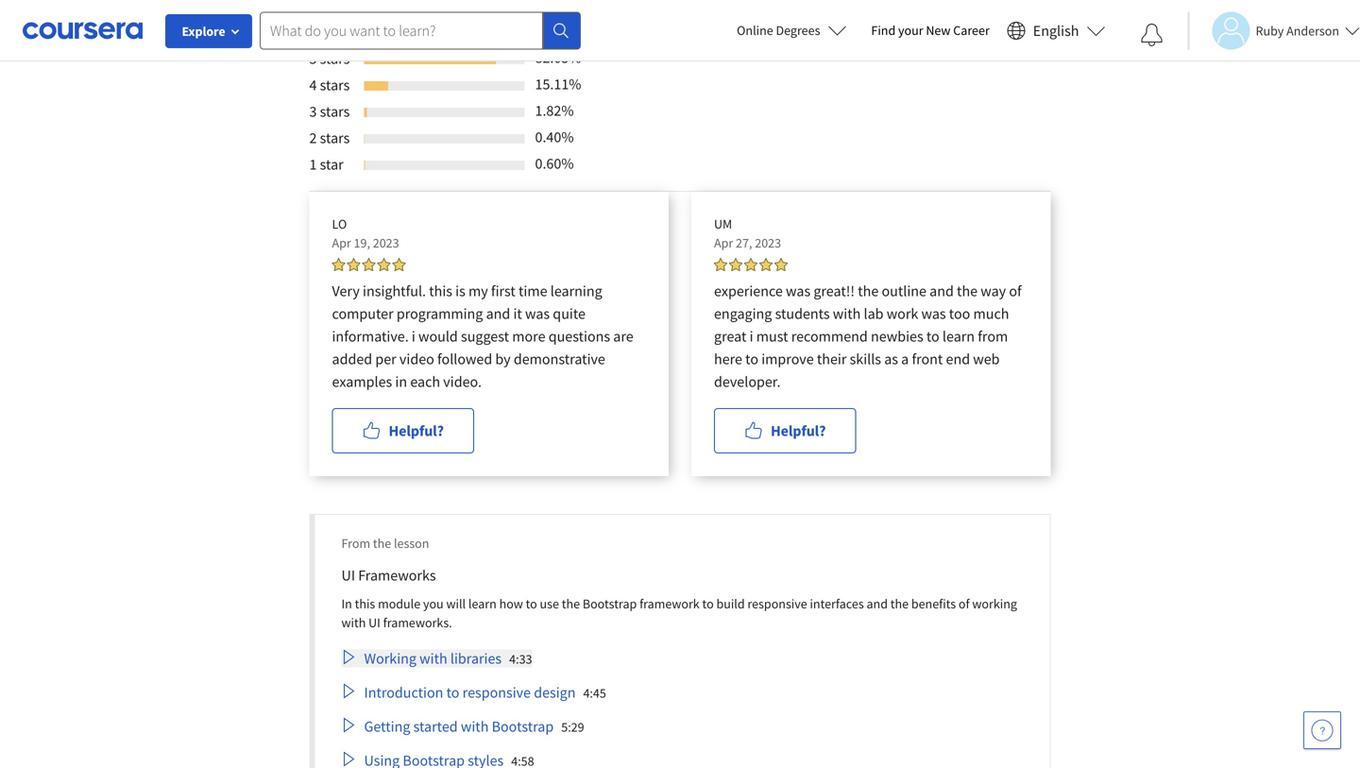 Task type: vqa. For each thing, say whether or not it's contained in the screenshot.
structures, to the top
no



Task type: locate. For each thing, give the bounding box(es) containing it.
career
[[954, 22, 990, 39]]

experience
[[714, 281, 783, 300]]

stars for 4 stars
[[320, 75, 350, 94]]

helpful? button down developer.
[[714, 408, 856, 453]]

0 vertical spatial bootstrap
[[583, 595, 637, 612]]

this
[[429, 281, 453, 300], [355, 595, 375, 612]]

of right benefits at the right bottom of page
[[959, 595, 970, 612]]

1 horizontal spatial responsive
[[748, 595, 807, 612]]

degrees
[[776, 22, 820, 39]]

and left 'it'
[[486, 304, 510, 323]]

was left too at top
[[922, 304, 946, 323]]

and up too at top
[[930, 281, 954, 300]]

find your new career
[[871, 22, 990, 39]]

i inside experience was great!! the outline and the way of engaging students with lab work was too much great i must recommend newbies to learn from here to improve their skills as a front end web developer.
[[750, 327, 754, 346]]

0 horizontal spatial was
[[525, 304, 550, 323]]

1 horizontal spatial 2023
[[755, 234, 781, 251]]

0 horizontal spatial ui
[[342, 566, 355, 585]]

with
[[833, 304, 861, 323], [342, 614, 366, 631], [420, 649, 448, 668], [461, 717, 489, 736]]

i up the video at left
[[412, 327, 416, 346]]

1 vertical spatial learn
[[469, 595, 497, 612]]

lab
[[864, 304, 884, 323]]

followed
[[437, 349, 492, 368]]

it
[[513, 304, 522, 323]]

online degrees button
[[722, 9, 862, 51]]

0 horizontal spatial and
[[486, 304, 510, 323]]

1 horizontal spatial ui
[[369, 614, 381, 631]]

of inside experience was great!! the outline and the way of engaging students with lab work was too much great i must recommend newbies to learn from here to improve their skills as a front end web developer.
[[1009, 281, 1022, 300]]

ui
[[342, 566, 355, 585], [369, 614, 381, 631]]

0 horizontal spatial bootstrap
[[492, 717, 554, 736]]

2023 right 19, at the left of page
[[373, 234, 399, 251]]

15.11%
[[535, 74, 581, 93]]

in this module you will learn how to use the bootstrap framework to build responsive interfaces and the benefits of working with ui frameworks.
[[342, 595, 1017, 631]]

0 vertical spatial and
[[930, 281, 954, 300]]

the
[[858, 281, 879, 300], [957, 281, 978, 300], [373, 535, 391, 552], [562, 595, 580, 612], [891, 595, 909, 612]]

was inside very insightful. this is my first time learning computer programming and it was quite informative. i would suggest more questions are added per video followed by demonstrative examples in each video.
[[525, 304, 550, 323]]

1 horizontal spatial apr
[[714, 234, 733, 251]]

was right 'it'
[[525, 304, 550, 323]]

each
[[410, 372, 440, 391]]

in
[[395, 372, 407, 391]]

apr down um
[[714, 234, 733, 251]]

1.82%
[[535, 101, 574, 120]]

was up the students
[[786, 281, 811, 300]]

helpful?
[[389, 421, 444, 440], [771, 421, 826, 440]]

What do you want to learn? text field
[[260, 12, 543, 50]]

4.8
[[393, 24, 409, 41]]

0 horizontal spatial of
[[959, 595, 970, 612]]

this inside very insightful. this is my first time learning computer programming and it was quite informative. i would suggest more questions are added per video followed by demonstrative examples in each video.
[[429, 281, 453, 300]]

0 vertical spatial of
[[1009, 281, 1022, 300]]

helpful? button for examples
[[332, 408, 474, 453]]

filled star image
[[340, 23, 355, 38], [355, 23, 370, 38], [370, 23, 385, 38], [362, 258, 376, 271], [714, 258, 727, 271], [729, 258, 743, 271], [744, 258, 758, 271]]

2023 right 27,
[[755, 234, 781, 251]]

1 horizontal spatial helpful? button
[[714, 408, 856, 453]]

2023 inside um apr 27, 2023
[[755, 234, 781, 251]]

and inside experience was great!! the outline and the way of engaging students with lab work was too much great i must recommend newbies to learn from here to improve their skills as a front end web developer.
[[930, 281, 954, 300]]

with down "great!!"
[[833, 304, 861, 323]]

2 stars from the top
[[320, 75, 350, 94]]

i left must
[[750, 327, 754, 346]]

helpful? down developer.
[[771, 421, 826, 440]]

find
[[871, 22, 896, 39]]

design
[[534, 683, 576, 702]]

helpful? button down in
[[332, 408, 474, 453]]

1 2023 from the left
[[373, 234, 399, 251]]

will
[[446, 595, 466, 612]]

outline
[[882, 281, 927, 300]]

1 vertical spatial of
[[959, 595, 970, 612]]

examples
[[332, 372, 392, 391]]

0 horizontal spatial 2023
[[373, 234, 399, 251]]

1 horizontal spatial this
[[429, 281, 453, 300]]

learn inside experience was great!! the outline and the way of engaging students with lab work was too much great i must recommend newbies to learn from here to improve their skills as a front end web developer.
[[943, 327, 975, 346]]

coursera image
[[23, 15, 143, 46]]

1 horizontal spatial i
[[750, 327, 754, 346]]

reviews
[[309, 2, 362, 21]]

2023 inside lo apr 19, 2023
[[373, 234, 399, 251]]

apr inside um apr 27, 2023
[[714, 234, 733, 251]]

1 horizontal spatial of
[[1009, 281, 1022, 300]]

end
[[946, 349, 970, 368]]

responsive right build
[[748, 595, 807, 612]]

2 helpful? button from the left
[[714, 408, 856, 453]]

1 apr from the left
[[332, 234, 351, 251]]

suggest
[[461, 327, 509, 346]]

1 horizontal spatial learn
[[943, 327, 975, 346]]

helpful? button
[[332, 408, 474, 453], [714, 408, 856, 453]]

stars
[[320, 49, 350, 68], [320, 75, 350, 94], [320, 102, 350, 121], [320, 128, 350, 147]]

0 horizontal spatial responsive
[[463, 683, 531, 702]]

of right way on the right
[[1009, 281, 1022, 300]]

apr down "lo"
[[332, 234, 351, 251]]

stars for 3 stars
[[320, 102, 350, 121]]

2
[[309, 128, 317, 147]]

this left is
[[429, 281, 453, 300]]

informative.
[[332, 327, 409, 346]]

apr for very insightful. this is my first time learning computer programming and it was quite informative. i would suggest more questions are added per video followed by demonstrative examples in each video.
[[332, 234, 351, 251]]

1 helpful? from the left
[[389, 421, 444, 440]]

was
[[786, 281, 811, 300], [525, 304, 550, 323], [922, 304, 946, 323]]

1 vertical spatial responsive
[[463, 683, 531, 702]]

with inside experience was great!! the outline and the way of engaging students with lab work was too much great i must recommend newbies to learn from here to improve their skills as a front end web developer.
[[833, 304, 861, 323]]

0 vertical spatial responsive
[[748, 595, 807, 612]]

to up front
[[927, 327, 940, 346]]

1 vertical spatial ui
[[369, 614, 381, 631]]

helpful? for their
[[771, 421, 826, 440]]

0 vertical spatial ui
[[342, 566, 355, 585]]

0 horizontal spatial helpful?
[[389, 421, 444, 440]]

1 horizontal spatial and
[[867, 595, 888, 612]]

way
[[981, 281, 1006, 300]]

responsive inside in this module you will learn how to use the bootstrap framework to build responsive interfaces and the benefits of working with ui frameworks.
[[748, 595, 807, 612]]

0 vertical spatial learn
[[943, 327, 975, 346]]

apr for experience was great!! the outline and the way of engaging students with lab work was too much great i must recommend newbies to learn from here to improve their skills as a front end web developer.
[[714, 234, 733, 251]]

and inside in this module you will learn how to use the bootstrap framework to build responsive interfaces and the benefits of working with ui frameworks.
[[867, 595, 888, 612]]

ui down module
[[369, 614, 381, 631]]

bootstrap left "framework"
[[583, 595, 637, 612]]

2 i from the left
[[750, 327, 754, 346]]

helpful? down each
[[389, 421, 444, 440]]

apr
[[332, 234, 351, 251], [714, 234, 733, 251]]

very
[[332, 281, 360, 300]]

0 vertical spatial this
[[429, 281, 453, 300]]

with down in
[[342, 614, 366, 631]]

0 horizontal spatial this
[[355, 595, 375, 612]]

1 vertical spatial this
[[355, 595, 375, 612]]

in
[[342, 595, 352, 612]]

5:29
[[561, 718, 584, 735]]

skills
[[850, 349, 881, 368]]

1 horizontal spatial helpful?
[[771, 421, 826, 440]]

help center image
[[1311, 719, 1334, 742]]

4 stars from the top
[[320, 128, 350, 147]]

4:33
[[509, 650, 532, 667]]

i inside very insightful. this is my first time learning computer programming and it was quite informative. i would suggest more questions are added per video followed by demonstrative examples in each video.
[[412, 327, 416, 346]]

to left build
[[702, 595, 714, 612]]

filled star image
[[309, 23, 325, 38], [325, 23, 340, 38], [332, 258, 345, 271], [347, 258, 360, 271], [377, 258, 391, 271], [393, 258, 406, 271], [760, 258, 773, 271], [775, 258, 788, 271]]

your
[[898, 22, 924, 39]]

my
[[469, 281, 488, 300]]

and right interfaces
[[867, 595, 888, 612]]

of inside in this module you will learn how to use the bootstrap framework to build responsive interfaces and the benefits of working with ui frameworks.
[[959, 595, 970, 612]]

2 2023 from the left
[[755, 234, 781, 251]]

quite
[[553, 304, 586, 323]]

stars right 3
[[320, 102, 350, 121]]

5
[[309, 49, 317, 68]]

None search field
[[260, 12, 581, 50]]

time
[[519, 281, 548, 300]]

1 helpful? button from the left
[[332, 408, 474, 453]]

3 stars from the top
[[320, 102, 350, 121]]

1 vertical spatial and
[[486, 304, 510, 323]]

1 i from the left
[[412, 327, 416, 346]]

2 horizontal spatial and
[[930, 281, 954, 300]]

the left benefits at the right bottom of page
[[891, 595, 909, 612]]

ui up in
[[342, 566, 355, 585]]

use
[[540, 595, 559, 612]]

0 horizontal spatial i
[[412, 327, 416, 346]]

um apr 27, 2023
[[714, 215, 781, 251]]

module
[[378, 595, 421, 612]]

improve
[[762, 349, 814, 368]]

1 star
[[309, 155, 344, 174]]

too
[[949, 304, 971, 323]]

stars right 2
[[320, 128, 350, 147]]

bootstrap down design
[[492, 717, 554, 736]]

responsive down libraries
[[463, 683, 531, 702]]

explore
[[182, 23, 225, 40]]

2 helpful? from the left
[[771, 421, 826, 440]]

this inside in this module you will learn how to use the bootstrap framework to build responsive interfaces and the benefits of working with ui frameworks.
[[355, 595, 375, 612]]

very insightful. this is my first time learning computer programming and it was quite informative. i would suggest more questions are added per video followed by demonstrative examples in each video.
[[332, 281, 634, 391]]

as
[[885, 349, 898, 368]]

this right in
[[355, 595, 375, 612]]

2 vertical spatial and
[[867, 595, 888, 612]]

stars for 2 stars
[[320, 128, 350, 147]]

engaging
[[714, 304, 772, 323]]

apr inside lo apr 19, 2023
[[332, 234, 351, 251]]

2 apr from the left
[[714, 234, 733, 251]]

0 horizontal spatial helpful? button
[[332, 408, 474, 453]]

learn right will
[[469, 595, 497, 612]]

ui frameworks
[[342, 566, 436, 585]]

helpful? button for improve
[[714, 408, 856, 453]]

you
[[423, 595, 444, 612]]

0 horizontal spatial learn
[[469, 595, 497, 612]]

1 horizontal spatial bootstrap
[[583, 595, 637, 612]]

and inside very insightful. this is my first time learning computer programming and it was quite informative. i would suggest more questions are added per video followed by demonstrative examples in each video.
[[486, 304, 510, 323]]

stars right 4
[[320, 75, 350, 94]]

stars right "5"
[[320, 49, 350, 68]]

lesson
[[394, 535, 429, 552]]

work
[[887, 304, 919, 323]]

by
[[495, 349, 511, 368]]

would
[[419, 327, 458, 346]]

with down frameworks.
[[420, 649, 448, 668]]

0 horizontal spatial apr
[[332, 234, 351, 251]]

learn up "end"
[[943, 327, 975, 346]]

from
[[978, 327, 1008, 346]]

show notifications image
[[1141, 24, 1163, 46]]

1 stars from the top
[[320, 49, 350, 68]]

must
[[757, 327, 788, 346]]



Task type: describe. For each thing, give the bounding box(es) containing it.
introduction to responsive design 4:45
[[364, 683, 606, 702]]

are
[[613, 327, 634, 346]]

developer.
[[714, 372, 781, 391]]

great
[[714, 327, 747, 346]]

stars for 5 stars
[[320, 49, 350, 68]]

frameworks
[[358, 566, 436, 585]]

the right from
[[373, 535, 391, 552]]

5 stars
[[309, 49, 350, 68]]

1 vertical spatial bootstrap
[[492, 717, 554, 736]]

added
[[332, 349, 372, 368]]

the up lab
[[858, 281, 879, 300]]

19,
[[354, 234, 370, 251]]

4 stars
[[309, 75, 350, 94]]

the right use
[[562, 595, 580, 612]]

3
[[309, 102, 317, 121]]

bootstrap inside in this module you will learn how to use the bootstrap framework to build responsive interfaces and the benefits of working with ui frameworks.
[[583, 595, 637, 612]]

english
[[1033, 21, 1079, 40]]

working
[[973, 595, 1017, 612]]

0.40%
[[535, 127, 574, 146]]

2 horizontal spatial was
[[922, 304, 946, 323]]

video
[[400, 349, 434, 368]]

started
[[413, 717, 458, 736]]

27,
[[736, 234, 752, 251]]

online
[[737, 22, 773, 39]]

libraries
[[451, 649, 502, 668]]

0.60%
[[535, 154, 574, 173]]

students
[[775, 304, 830, 323]]

video.
[[443, 372, 482, 391]]

insightful.
[[363, 281, 426, 300]]

82.05%
[[535, 48, 581, 67]]

ratings)
[[448, 24, 490, 41]]

ruby anderson button
[[1188, 12, 1360, 50]]

online degrees
[[737, 22, 820, 39]]

english button
[[999, 0, 1113, 61]]

2023 for insightful.
[[373, 234, 399, 251]]

ruby
[[1256, 22, 1284, 39]]

here
[[714, 349, 743, 368]]

4:45
[[583, 684, 606, 701]]

lo apr 19, 2023
[[332, 215, 399, 251]]

how
[[499, 595, 523, 612]]

to up developer.
[[746, 349, 759, 368]]

learning
[[551, 281, 602, 300]]

1
[[309, 155, 317, 174]]

with inside in this module you will learn how to use the bootstrap framework to build responsive interfaces and the benefits of working with ui frameworks.
[[342, 614, 366, 631]]

web
[[973, 349, 1000, 368]]

framework
[[640, 595, 700, 612]]

getting started with bootstrap 5:29
[[364, 717, 584, 736]]

getting
[[364, 717, 410, 736]]

questions
[[549, 327, 610, 346]]

more
[[512, 327, 546, 346]]

the up too at top
[[957, 281, 978, 300]]

learn inside in this module you will learn how to use the bootstrap framework to build responsive interfaces and the benefits of working with ui frameworks.
[[469, 595, 497, 612]]

their
[[817, 349, 847, 368]]

um
[[714, 215, 732, 232]]

much
[[974, 304, 1009, 323]]

from
[[342, 535, 370, 552]]

working
[[364, 649, 417, 668]]

a
[[901, 349, 909, 368]]

first
[[491, 281, 516, 300]]

programming
[[397, 304, 483, 323]]

1 horizontal spatial was
[[786, 281, 811, 300]]

4.8 (9,317 ratings)
[[393, 24, 490, 41]]

build
[[717, 595, 745, 612]]

(9,317
[[412, 24, 445, 41]]

explore button
[[165, 14, 252, 48]]

ui inside in this module you will learn how to use the bootstrap framework to build responsive interfaces and the benefits of working with ui frameworks.
[[369, 614, 381, 631]]

helpful? for in
[[389, 421, 444, 440]]

lo
[[332, 215, 347, 232]]

per
[[375, 349, 397, 368]]

great!!
[[814, 281, 855, 300]]

computer
[[332, 304, 394, 323]]

3 stars
[[309, 102, 350, 121]]

anderson
[[1287, 22, 1340, 39]]

star
[[320, 155, 344, 174]]

newbies
[[871, 327, 924, 346]]

to left use
[[526, 595, 537, 612]]

recommend
[[791, 327, 868, 346]]

working with libraries 4:33
[[364, 649, 532, 668]]

2 stars
[[309, 128, 350, 147]]

2023 for was
[[755, 234, 781, 251]]

frameworks.
[[383, 614, 452, 631]]

find your new career link
[[862, 19, 999, 43]]

introduction
[[364, 683, 443, 702]]

from the lesson
[[342, 535, 429, 552]]

new
[[926, 22, 951, 39]]

experience was great!! the outline and the way of engaging students with lab work was too much great i must recommend newbies to learn from here to improve their skills as a front end web developer.
[[714, 281, 1022, 391]]

with down introduction to responsive design 4:45
[[461, 717, 489, 736]]

benefits
[[912, 595, 956, 612]]

front
[[912, 349, 943, 368]]

ruby anderson
[[1256, 22, 1340, 39]]

to down working with libraries 4:33
[[447, 683, 460, 702]]



